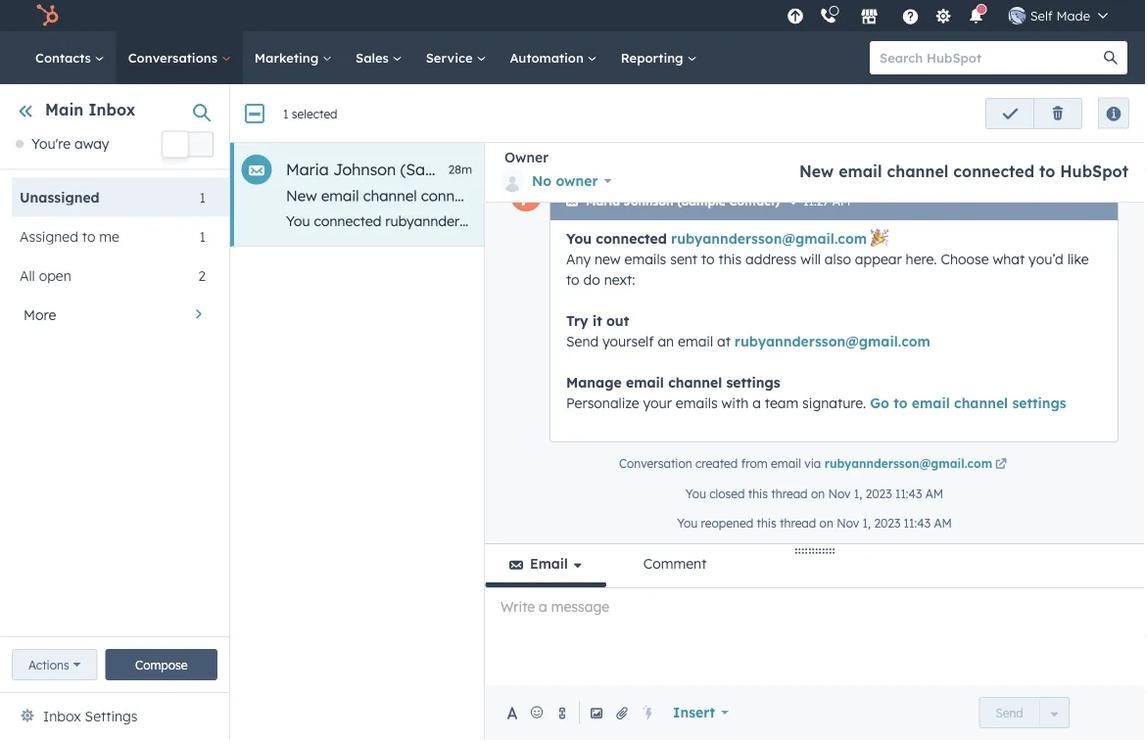 Task type: vqa. For each thing, say whether or not it's contained in the screenshot.
thread
yes



Task type: locate. For each thing, give the bounding box(es) containing it.
0 vertical spatial you'd
[[1036, 213, 1071, 230]]

2 link opens in a new window image from the top
[[995, 458, 1007, 470]]

0 vertical spatial address
[[753, 213, 804, 230]]

maria
[[544, 93, 589, 113], [286, 160, 329, 179], [586, 193, 620, 208]]

1,
[[854, 486, 862, 501], [863, 516, 871, 530]]

0 vertical spatial 1,
[[854, 486, 862, 501]]

1 vertical spatial address
[[745, 250, 797, 267]]

1 vertical spatial emails
[[625, 250, 666, 267]]

with
[[722, 394, 749, 411]]

sent inside new email channel connected to hubspot you connected rubyanndersson@gmail.com any new emails sent to this address will also appear here. choose what you'd like to do n
[[678, 213, 705, 230]]

here. down new email channel connected to hubspot
[[906, 250, 937, 267]]

0 vertical spatial like
[[1075, 213, 1096, 230]]

0 vertical spatial on
[[811, 486, 825, 501]]

1 horizontal spatial inbox
[[88, 100, 135, 120]]

0 vertical spatial nov
[[828, 486, 851, 501]]

rubyanndersson@gmail.com up manage email channel settings personalize your emails with a team signature. go to email channel settings at the bottom of the page
[[735, 332, 931, 349]]

email
[[839, 162, 882, 181], [321, 187, 359, 205], [678, 332, 713, 349], [626, 373, 664, 390], [912, 394, 950, 411], [771, 456, 801, 470]]

1 vertical spatial new
[[286, 187, 317, 205]]

no owner
[[532, 172, 598, 190]]

0 vertical spatial 2023
[[866, 486, 892, 501]]

1 selected
[[283, 107, 338, 121]]

email left at
[[678, 332, 713, 349]]

link opens in a new window image
[[995, 456, 1007, 473], [995, 458, 1007, 470]]

1, for you reopened this thread on
[[863, 516, 871, 530]]

0 vertical spatial any
[[574, 213, 598, 230]]

your
[[643, 394, 672, 411]]

0 vertical spatial will
[[808, 213, 828, 230]]

email up 11:27 am
[[839, 162, 882, 181]]

you for you reopened this thread on nov 1, 2023 11:43 am
[[677, 516, 698, 530]]

11:43
[[895, 486, 922, 501], [904, 516, 931, 530]]

here. inside new email channel connected to hubspot you connected rubyanndersson@gmail.com any new emails sent to this address will also appear here. choose what you'd like to do n
[[913, 213, 944, 230]]

contact) left more info image
[[729, 193, 780, 208]]

1 horizontal spatial send
[[996, 706, 1023, 720]]

0 vertical spatial rubyanndersson@gmail.com link
[[671, 229, 867, 246]]

thread up you reopened this thread on nov 1, 2023 11:43 am
[[771, 486, 808, 501]]

None button
[[344, 97, 415, 129]]

0 vertical spatial do
[[1117, 213, 1134, 230]]

away
[[74, 135, 109, 152]]

2 vertical spatial maria johnson (sample contact)
[[586, 193, 780, 208]]

marketing link
[[243, 31, 344, 84]]

try it out send yourself an email at rubyanndersson@gmail.com
[[566, 312, 931, 349]]

address inside new email channel connected to hubspot you connected rubyanndersson@gmail.com any new emails sent to this address will also appear here. choose what you'd like to do n
[[753, 213, 804, 230]]

1 vertical spatial will
[[801, 250, 821, 267]]

out
[[606, 312, 629, 329]]

1 vertical spatial contact)
[[466, 160, 530, 179]]

maria down 1 selected
[[286, 160, 329, 179]]

this
[[726, 213, 749, 230], [719, 250, 742, 267], [748, 486, 768, 501], [757, 516, 777, 530]]

0 horizontal spatial do
[[583, 270, 600, 288]]

1 vertical spatial am
[[925, 486, 943, 501]]

go to email channel settings link
[[870, 394, 1066, 411]]

0 horizontal spatial inbox
[[43, 708, 81, 725]]

contact)
[[731, 93, 798, 113], [466, 160, 530, 179], [729, 193, 780, 208]]

rubyanndersson@gmail.com link down go
[[824, 456, 1010, 473]]

1 vertical spatial thread
[[780, 516, 816, 530]]

1 vertical spatial send
[[996, 706, 1023, 720]]

nov up you reopened this thread on nov 1, 2023 11:43 am
[[828, 486, 851, 501]]

main content
[[230, 84, 1145, 741]]

0 vertical spatial contact)
[[731, 93, 798, 113]]

2 vertical spatial johnson
[[624, 193, 673, 208]]

connected
[[953, 162, 1035, 181], [421, 187, 493, 205], [314, 213, 381, 230], [596, 229, 667, 246]]

2023 up you reopened this thread on nov 1, 2023 11:43 am
[[866, 486, 892, 501]]

2 vertical spatial emails
[[676, 394, 718, 411]]

(sample left owner
[[400, 160, 461, 179]]

1 vertical spatial also
[[825, 250, 851, 267]]

on down you closed this thread on nov 1, 2023 11:43 am
[[820, 516, 833, 530]]

calling icon image
[[820, 8, 837, 25]]

rubyanndersson@gmail.com link down more info image
[[671, 229, 867, 246]]

1 vertical spatial maria
[[286, 160, 329, 179]]

1 vertical spatial new
[[595, 250, 621, 267]]

new down 1 selected
[[286, 187, 317, 205]]

0 horizontal spatial new
[[286, 187, 317, 205]]

open
[[299, 106, 329, 120]]

0 vertical spatial send
[[566, 332, 599, 349]]

new up the 11:27
[[799, 162, 834, 181]]

channel for new email channel connected to hubspot you connected rubyanndersson@gmail.com any new emails sent to this address will also appear here. choose what you'd like to do n
[[363, 187, 417, 205]]

do left n
[[1117, 213, 1134, 230]]

2 vertical spatial rubyanndersson@gmail.com link
[[824, 456, 1010, 473]]

you inside new email channel connected to hubspot you connected rubyanndersson@gmail.com any new emails sent to this address will also appear here. choose what you'd like to do n
[[286, 213, 310, 230]]

hubspot inside new email channel connected to hubspot you connected rubyanndersson@gmail.com any new emails sent to this address will also appear here. choose what you'd like to do n
[[516, 187, 577, 205]]

upgrade image
[[787, 8, 804, 26]]

1 vertical spatial do
[[583, 270, 600, 288]]

assigned
[[20, 228, 78, 245]]

email inside try it out send yourself an email at rubyanndersson@gmail.com
[[678, 332, 713, 349]]

email from maria johnson (sample contact) with subject new email channel connected to hubspot row
[[230, 143, 1145, 247]]

thread
[[771, 486, 808, 501], [780, 516, 816, 530]]

maria down automation link
[[544, 93, 589, 113]]

0 vertical spatial hubspot
[[1060, 162, 1128, 181]]

address
[[753, 213, 804, 230], [745, 250, 797, 267]]

0 vertical spatial inbox
[[88, 100, 135, 120]]

email inside new email channel connected to hubspot you connected rubyanndersson@gmail.com any new emails sent to this address will also appear here. choose what you'd like to do n
[[321, 187, 359, 205]]

help image
[[902, 9, 920, 26]]

channel for manage email channel settings personalize your emails with a team signature. go to email channel settings
[[668, 373, 722, 390]]

thread down you closed this thread on nov 1, 2023 11:43 am
[[780, 516, 816, 530]]

maria johnson (sample contact)
[[544, 93, 798, 113], [286, 160, 530, 179], [586, 193, 780, 208]]

rubyanndersson@gmail.com link up manage email channel settings personalize your emails with a team signature. go to email channel settings at the bottom of the page
[[735, 332, 931, 349]]

new for new email channel connected to hubspot
[[799, 162, 834, 181]]

group down search button
[[1058, 97, 1129, 129]]

0 vertical spatial johnson
[[593, 93, 658, 113]]

1 vertical spatial maria johnson (sample contact)
[[286, 160, 530, 179]]

new email channel connected to hubspot heading
[[799, 162, 1128, 181]]

any inside new email channel connected to hubspot you connected rubyanndersson@gmail.com any new emails sent to this address will also appear here. choose what you'd like to do n
[[574, 213, 598, 230]]

you're away image
[[16, 140, 24, 148]]

11:27
[[803, 193, 829, 208]]

owner
[[504, 149, 549, 166]]

rubyanndersson@gmail.com inside try it out send yourself an email at rubyanndersson@gmail.com
[[735, 332, 931, 349]]

appear inside the you connected rubyanndersson@gmail.com 🎉 any new emails sent to this address will also appear here. choose what you'd like to do next:
[[855, 250, 902, 267]]

here. right the 🎉
[[913, 213, 944, 230]]

1 horizontal spatial new
[[799, 162, 834, 181]]

0 vertical spatial thread
[[771, 486, 808, 501]]

1 vertical spatial like
[[1067, 250, 1089, 267]]

2 vertical spatial am
[[934, 516, 952, 530]]

nov for you reopened this thread on
[[837, 516, 859, 530]]

1 vertical spatial what
[[993, 250, 1025, 267]]

0 vertical spatial sent
[[678, 213, 705, 230]]

any down owner at top
[[574, 213, 598, 230]]

0 vertical spatial new
[[602, 213, 628, 230]]

group
[[1058, 97, 1129, 129], [985, 98, 1082, 129]]

1, down you closed this thread on nov 1, 2023 11:43 am
[[863, 516, 871, 530]]

you inside the you connected rubyanndersson@gmail.com 🎉 any new emails sent to this address will also appear here. choose what you'd like to do next:
[[566, 229, 592, 246]]

0 vertical spatial 11:43
[[895, 486, 922, 501]]

emails inside the you connected rubyanndersson@gmail.com 🎉 any new emails sent to this address will also appear here. choose what you'd like to do next:
[[625, 250, 666, 267]]

self made button
[[997, 0, 1120, 31]]

rubyanndersson@gmail.com down 28m
[[385, 213, 570, 230]]

rubyanndersson@gmail.com link
[[671, 229, 867, 246], [735, 332, 931, 349], [824, 456, 1010, 473]]

reopened
[[701, 516, 753, 530]]

rubyanndersson@gmail.com inside the you connected rubyanndersson@gmail.com 🎉 any new emails sent to this address will also appear here. choose what you'd like to do next:
[[671, 229, 867, 246]]

0 horizontal spatial settings
[[726, 373, 780, 390]]

0 vertical spatial new
[[799, 162, 834, 181]]

this inside the you connected rubyanndersson@gmail.com 🎉 any new emails sent to this address will also appear here. choose what you'd like to do next:
[[719, 250, 742, 267]]

insert
[[673, 704, 715, 721]]

new email channel connected to hubspot
[[799, 162, 1128, 181]]

what inside the you connected rubyanndersson@gmail.com 🎉 any new emails sent to this address will also appear here. choose what you'd like to do next:
[[993, 250, 1025, 267]]

appear down the 🎉
[[855, 250, 902, 267]]

new
[[799, 162, 834, 181], [286, 187, 317, 205]]

send inside send 'button'
[[996, 706, 1023, 720]]

am for you closed this thread on
[[925, 486, 943, 501]]

1 vertical spatial 1,
[[863, 516, 871, 530]]

1 vertical spatial sent
[[670, 250, 698, 267]]

1 horizontal spatial do
[[1117, 213, 1134, 230]]

hubspot
[[1060, 162, 1128, 181], [516, 187, 577, 205]]

johnson inside email from maria johnson (sample contact) with subject new email channel connected to hubspot 'row'
[[333, 160, 396, 179]]

1 vertical spatial nov
[[837, 516, 859, 530]]

johnson down open group
[[333, 160, 396, 179]]

1 vertical spatial you'd
[[1029, 250, 1064, 267]]

1 vertical spatial inbox
[[43, 708, 81, 725]]

0 vertical spatial choose
[[948, 213, 996, 230]]

1 vertical spatial johnson
[[333, 160, 396, 179]]

do inside new email channel connected to hubspot you connected rubyanndersson@gmail.com any new emails sent to this address will also appear here. choose what you'd like to do n
[[1117, 213, 1134, 230]]

rubyanndersson@gmail.com down more info image
[[671, 229, 867, 246]]

conversations
[[128, 49, 221, 66]]

johnson up next:
[[624, 193, 673, 208]]

help button
[[894, 0, 927, 31]]

1 vertical spatial any
[[566, 250, 591, 267]]

1 vertical spatial (sample
[[400, 160, 461, 179]]

signature.
[[802, 394, 866, 411]]

contact) inside 'row'
[[466, 160, 530, 179]]

automation link
[[498, 31, 609, 84]]

also inside new email channel connected to hubspot you connected rubyanndersson@gmail.com any new emails sent to this address will also appear here. choose what you'd like to do n
[[832, 213, 859, 230]]

0 vertical spatial also
[[832, 213, 859, 230]]

search image
[[1104, 51, 1118, 65]]

1 vertical spatial choose
[[941, 250, 989, 267]]

0 vertical spatial here.
[[913, 213, 944, 230]]

hubspot for new email channel connected to hubspot
[[1060, 162, 1128, 181]]

appear
[[862, 213, 909, 230], [855, 250, 902, 267]]

1
[[283, 107, 288, 121], [199, 188, 206, 206], [199, 228, 206, 245]]

emails for connected
[[625, 250, 666, 267]]

manage email channel settings personalize your emails with a team signature. go to email channel settings
[[566, 373, 1066, 411]]

self
[[1030, 7, 1053, 24]]

new email channel connected to hubspot you connected rubyanndersson@gmail.com any new emails sent to this address will also appear here. choose what you'd like to do n
[[286, 187, 1145, 230]]

1 vertical spatial 11:43
[[904, 516, 931, 530]]

sent inside the you connected rubyanndersson@gmail.com 🎉 any new emails sent to this address will also appear here. choose what you'd like to do next:
[[670, 250, 698, 267]]

0 vertical spatial maria johnson (sample contact)
[[544, 93, 798, 113]]

0 vertical spatial appear
[[862, 213, 909, 230]]

email
[[530, 555, 568, 573]]

maria down owner at top
[[586, 193, 620, 208]]

any
[[574, 213, 598, 230], [566, 250, 591, 267]]

calling icon button
[[812, 3, 845, 29]]

2 vertical spatial contact)
[[729, 193, 780, 208]]

do left next:
[[583, 270, 600, 288]]

2023 down you closed this thread on nov 1, 2023 11:43 am
[[874, 516, 900, 530]]

contacts
[[35, 49, 95, 66]]

via
[[805, 456, 821, 470]]

johnson down reporting
[[593, 93, 658, 113]]

to
[[1039, 162, 1055, 181], [497, 187, 512, 205], [709, 213, 722, 230], [1100, 213, 1113, 230], [82, 228, 95, 245], [701, 250, 715, 267], [566, 270, 580, 288], [894, 394, 908, 411]]

you'd inside the you connected rubyanndersson@gmail.com 🎉 any new emails sent to this address will also appear here. choose what you'd like to do next:
[[1029, 250, 1064, 267]]

contacts link
[[24, 31, 116, 84]]

1 vertical spatial here.
[[906, 250, 937, 267]]

1 vertical spatial on
[[820, 516, 833, 530]]

0 horizontal spatial send
[[566, 332, 599, 349]]

inbox inside inbox settings link
[[43, 708, 81, 725]]

nov
[[828, 486, 851, 501], [837, 516, 859, 530]]

0 horizontal spatial hubspot
[[516, 187, 577, 205]]

service link
[[414, 31, 498, 84]]

you for you closed this thread on nov 1, 2023 11:43 am
[[686, 486, 706, 501]]

inbox left 'settings'
[[43, 708, 81, 725]]

settings
[[726, 373, 780, 390], [1012, 394, 1066, 411]]

nov down you closed this thread on nov 1, 2023 11:43 am
[[837, 516, 859, 530]]

will
[[808, 213, 828, 230], [801, 250, 821, 267]]

1 horizontal spatial hubspot
[[1060, 162, 1128, 181]]

emails inside manage email channel settings personalize your emails with a team signature. go to email channel settings
[[676, 394, 718, 411]]

1 vertical spatial hubspot
[[516, 187, 577, 205]]

inbox up away
[[88, 100, 135, 120]]

channel inside new email channel connected to hubspot you connected rubyanndersson@gmail.com any new emails sent to this address will also appear here. choose what you'd like to do n
[[363, 187, 417, 205]]

also
[[832, 213, 859, 230], [825, 250, 851, 267]]

1 vertical spatial 1
[[199, 188, 206, 206]]

contact) down upgrade image
[[731, 93, 798, 113]]

Open button
[[282, 97, 345, 129]]

selected
[[292, 107, 338, 121]]

maria johnson (sample contact) inside 'row'
[[286, 160, 530, 179]]

hubspot image
[[35, 4, 59, 27]]

hubspot for new email channel connected to hubspot you connected rubyanndersson@gmail.com any new emails sent to this address will also appear here. choose what you'd like to do n
[[516, 187, 577, 205]]

unassigned
[[20, 188, 100, 206]]

you reopened this thread on nov 1, 2023 11:43 am
[[677, 516, 952, 530]]

1, up you reopened this thread on nov 1, 2023 11:43 am
[[854, 486, 862, 501]]

1 vertical spatial settings
[[1012, 394, 1066, 411]]

manage
[[566, 373, 622, 390]]

email down open group
[[321, 187, 359, 205]]

emails
[[632, 213, 674, 230], [625, 250, 666, 267], [676, 394, 718, 411]]

2 vertical spatial 1
[[199, 228, 206, 245]]

notifications image
[[968, 9, 985, 26]]

appear down new email channel connected to hubspot heading
[[862, 213, 909, 230]]

(sample left more info image
[[677, 193, 726, 208]]

you'd
[[1036, 213, 1071, 230], [1029, 250, 1064, 267]]

on up you reopened this thread on nov 1, 2023 11:43 am
[[811, 486, 825, 501]]

contact) left no
[[466, 160, 530, 179]]

like inside the you connected rubyanndersson@gmail.com 🎉 any new emails sent to this address will also appear here. choose what you'd like to do next:
[[1067, 250, 1089, 267]]

what
[[1000, 213, 1032, 230], [993, 250, 1025, 267]]

search button
[[1094, 41, 1128, 74]]

new inside the you connected rubyanndersson@gmail.com 🎉 any new emails sent to this address will also appear here. choose what you'd like to do next:
[[595, 250, 621, 267]]

0 vertical spatial emails
[[632, 213, 674, 230]]

0 vertical spatial what
[[1000, 213, 1032, 230]]

inbox settings
[[43, 708, 138, 725]]

1 vertical spatial 2023
[[874, 516, 900, 530]]

0 vertical spatial am
[[832, 193, 850, 208]]

any up try
[[566, 250, 591, 267]]

new inside new email channel connected to hubspot you connected rubyanndersson@gmail.com any new emails sent to this address will also appear here. choose what you'd like to do n
[[602, 213, 628, 230]]

(sample down reporting link
[[663, 93, 727, 113]]

1, for you closed this thread on
[[854, 486, 862, 501]]

new inside new email channel connected to hubspot you connected rubyanndersson@gmail.com any new emails sent to this address will also appear here. choose what you'd like to do n
[[286, 187, 317, 205]]

main content containing maria johnson (sample contact)
[[230, 84, 1145, 741]]

owner
[[556, 172, 598, 190]]

on
[[811, 486, 825, 501], [820, 516, 833, 530]]

thread for you closed this thread on
[[771, 486, 808, 501]]

sent
[[678, 213, 705, 230], [670, 250, 698, 267]]

1 vertical spatial appear
[[855, 250, 902, 267]]

2 vertical spatial (sample
[[677, 193, 726, 208]]

0 vertical spatial 1
[[283, 107, 288, 121]]

channel
[[887, 162, 949, 181], [363, 187, 417, 205], [668, 373, 722, 390], [954, 394, 1008, 411]]



Task type: describe. For each thing, give the bounding box(es) containing it.
reporting
[[621, 49, 687, 66]]

send group
[[979, 697, 1070, 729]]

main inbox
[[45, 100, 135, 120]]

appear inside new email channel connected to hubspot you connected rubyanndersson@gmail.com any new emails sent to this address will also appear here. choose what you'd like to do n
[[862, 213, 909, 230]]

conversation created from email via
[[619, 456, 824, 470]]

comment
[[643, 555, 707, 573]]

will inside the you connected rubyanndersson@gmail.com 🎉 any new emails sent to this address will also appear here. choose what you'd like to do next:
[[801, 250, 821, 267]]

a
[[752, 394, 761, 411]]

0 vertical spatial maria
[[544, 93, 589, 113]]

upgrade link
[[783, 5, 808, 26]]

1 horizontal spatial settings
[[1012, 394, 1066, 411]]

yourself
[[603, 332, 654, 349]]

sales link
[[344, 31, 414, 84]]

settings image
[[935, 8, 952, 26]]

more info image
[[788, 196, 799, 208]]

on for you reopened this thread on
[[820, 516, 833, 530]]

any inside the you connected rubyanndersson@gmail.com 🎉 any new emails sent to this address will also appear here. choose what you'd like to do next:
[[566, 250, 591, 267]]

this inside new email channel connected to hubspot you connected rubyanndersson@gmail.com any new emails sent to this address will also appear here. choose what you'd like to do n
[[726, 213, 749, 230]]

2023 for you closed this thread on
[[866, 486, 892, 501]]

send inside try it out send yourself an email at rubyanndersson@gmail.com
[[566, 332, 599, 349]]

go
[[870, 394, 889, 411]]

marketplaces button
[[849, 0, 890, 31]]

2023 for you reopened this thread on
[[874, 516, 900, 530]]

next:
[[604, 270, 635, 288]]

it
[[593, 312, 602, 329]]

at
[[717, 332, 731, 349]]

me
[[99, 228, 119, 245]]

no
[[532, 172, 552, 190]]

you closed this thread on nov 1, 2023 11:43 am
[[686, 486, 943, 501]]

compose button
[[105, 649, 217, 681]]

created
[[696, 456, 738, 470]]

compose
[[135, 658, 188, 672]]

address inside the you connected rubyanndersson@gmail.com 🎉 any new emails sent to this address will also appear here. choose what you'd like to do next:
[[745, 250, 797, 267]]

do inside the you connected rubyanndersson@gmail.com 🎉 any new emails sent to this address will also appear here. choose what you'd like to do next:
[[583, 270, 600, 288]]

you for you connected rubyanndersson@gmail.com 🎉 any new emails sent to this address will also appear here. choose what you'd like to do next:
[[566, 229, 592, 246]]

also inside the you connected rubyanndersson@gmail.com 🎉 any new emails sent to this address will also appear here. choose what you'd like to do next:
[[825, 250, 851, 267]]

connected inside the you connected rubyanndersson@gmail.com 🎉 any new emails sent to this address will also appear here. choose what you'd like to do next:
[[596, 229, 667, 246]]

all
[[20, 267, 35, 284]]

inbox settings link
[[43, 705, 138, 729]]

what inside new email channel connected to hubspot you connected rubyanndersson@gmail.com any new emails sent to this address will also appear here. choose what you'd like to do n
[[1000, 213, 1032, 230]]

link opens in a new window image inside rubyanndersson@gmail.com link
[[995, 458, 1007, 470]]

11:43 for you reopened this thread on nov 1, 2023 11:43 am
[[904, 516, 931, 530]]

am for you reopened this thread on
[[934, 516, 952, 530]]

0 vertical spatial (sample
[[663, 93, 727, 113]]

personalize
[[566, 394, 639, 411]]

group down search hubspot search box
[[985, 98, 1082, 129]]

actions
[[28, 658, 69, 672]]

conversation
[[619, 456, 692, 470]]

0 vertical spatial settings
[[726, 373, 780, 390]]

choose inside the you connected rubyanndersson@gmail.com 🎉 any new emails sent to this address will also appear here. choose what you'd like to do next:
[[941, 250, 989, 267]]

notifications button
[[960, 0, 993, 31]]

open
[[39, 267, 71, 284]]

nov for you closed this thread on
[[828, 486, 851, 501]]

assigned to me
[[20, 228, 119, 245]]

will inside new email channel connected to hubspot you connected rubyanndersson@gmail.com any new emails sent to this address will also appear here. choose what you'd like to do n
[[808, 213, 828, 230]]

(sample inside 'row'
[[400, 160, 461, 179]]

maria inside email from maria johnson (sample contact) with subject new email channel connected to hubspot 'row'
[[286, 160, 329, 179]]

conversations link
[[116, 31, 243, 84]]

you'd inside new email channel connected to hubspot you connected rubyanndersson@gmail.com any new emails sent to this address will also appear here. choose what you'd like to do n
[[1036, 213, 1071, 230]]

sales
[[356, 49, 392, 66]]

1 for assigned to me
[[199, 228, 206, 245]]

self made
[[1030, 7, 1090, 24]]

2
[[198, 267, 206, 284]]

open group
[[282, 97, 415, 129]]

hubspot link
[[24, 4, 73, 27]]

11:27 am
[[803, 193, 850, 208]]

n
[[1138, 213, 1145, 230]]

rubyanndersson@gmail.com inside new email channel connected to hubspot you connected rubyanndersson@gmail.com any new emails sent to this address will also appear here. choose what you'd like to do n
[[385, 213, 570, 230]]

🎉
[[871, 229, 885, 246]]

you're away
[[31, 135, 109, 152]]

emails for email
[[676, 394, 718, 411]]

new for new email channel connected to hubspot you connected rubyanndersson@gmail.com any new emails sent to this address will also appear here. choose what you'd like to do n
[[286, 187, 317, 205]]

email right go
[[912, 394, 950, 411]]

more
[[24, 306, 56, 323]]

team
[[765, 394, 799, 411]]

settings
[[85, 708, 138, 725]]

ruby anderson image
[[1009, 7, 1026, 24]]

on for you closed this thread on
[[811, 486, 825, 501]]

2 vertical spatial maria
[[586, 193, 620, 208]]

28m
[[448, 162, 472, 177]]

reporting link
[[609, 31, 709, 84]]

main
[[45, 100, 83, 120]]

made
[[1056, 7, 1090, 24]]

send button
[[979, 697, 1040, 729]]

here. inside the you connected rubyanndersson@gmail.com 🎉 any new emails sent to this address will also appear here. choose what you'd like to do next:
[[906, 250, 937, 267]]

1 link opens in a new window image from the top
[[995, 456, 1007, 473]]

email button
[[485, 545, 607, 588]]

an
[[658, 332, 674, 349]]

you're
[[31, 135, 71, 152]]

email up your
[[626, 373, 664, 390]]

1 for unassigned
[[199, 188, 206, 206]]

like inside new email channel connected to hubspot you connected rubyanndersson@gmail.com any new emails sent to this address will also appear here. choose what you'd like to do n
[[1075, 213, 1096, 230]]

insert button
[[660, 694, 741, 733]]

to inside manage email channel settings personalize your emails with a team signature. go to email channel settings
[[894, 394, 908, 411]]

service
[[426, 49, 476, 66]]

marketplaces image
[[861, 9, 878, 26]]

rubyanndersson@gmail.com down go
[[824, 456, 992, 470]]

closed
[[709, 486, 745, 501]]

all open
[[20, 267, 71, 284]]

thread for you reopened this thread on
[[780, 516, 816, 530]]

channel for new email channel connected to hubspot
[[887, 162, 949, 181]]

automation
[[510, 49, 587, 66]]

email left via
[[771, 456, 801, 470]]

Search HubSpot search field
[[870, 41, 1110, 74]]

you connected rubyanndersson@gmail.com 🎉 any new emails sent to this address will also appear here. choose what you'd like to do next:
[[566, 229, 1089, 288]]

comment button
[[619, 545, 731, 588]]

11:43 for you closed this thread on nov 1, 2023 11:43 am
[[895, 486, 922, 501]]

settings link
[[931, 5, 956, 26]]

emails inside new email channel connected to hubspot you connected rubyanndersson@gmail.com any new emails sent to this address will also appear here. choose what you'd like to do n
[[632, 213, 674, 230]]

1 vertical spatial rubyanndersson@gmail.com link
[[735, 332, 931, 349]]

choose inside new email channel connected to hubspot you connected rubyanndersson@gmail.com any new emails sent to this address will also appear here. choose what you'd like to do n
[[948, 213, 996, 230]]

try
[[566, 312, 588, 329]]

no owner button
[[501, 167, 612, 196]]

marketing
[[254, 49, 322, 66]]

actions button
[[12, 649, 98, 681]]

from
[[741, 456, 768, 470]]

self made menu
[[781, 0, 1122, 31]]



